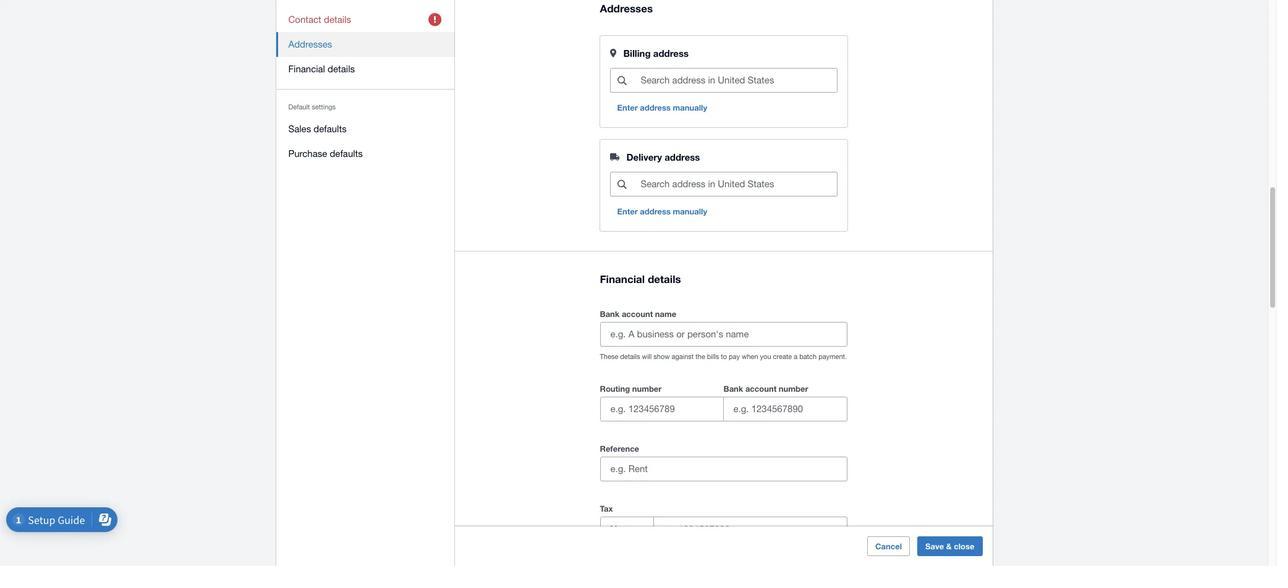 Task type: describe. For each thing, give the bounding box(es) containing it.
default settings
[[288, 103, 336, 111]]

address right billing
[[653, 48, 689, 59]]

billing address
[[624, 48, 689, 59]]

search address in united states field for delivery address
[[640, 173, 837, 196]]

address up delivery address
[[640, 103, 671, 113]]

these
[[600, 353, 618, 360]]

Routing number field
[[601, 397, 723, 421]]

name
[[655, 309, 677, 319]]

menu containing contact details
[[276, 0, 455, 174]]

financial details link
[[276, 57, 455, 82]]

details right contact
[[324, 14, 351, 25]]

contact details
[[288, 14, 351, 25]]

delivery address
[[627, 152, 700, 163]]

purchase
[[288, 148, 327, 159]]

account for number
[[746, 384, 777, 394]]

none button
[[601, 517, 654, 542]]

contact details link
[[276, 7, 455, 32]]

enter for delivery address
[[617, 207, 638, 217]]

group containing routing number
[[600, 381, 847, 421]]

routing
[[600, 384, 630, 394]]

routing number
[[600, 384, 662, 394]]

addresses link
[[276, 32, 455, 57]]

enter for billing address
[[617, 103, 638, 113]]

save & close
[[926, 542, 975, 551]]

2 number from the left
[[779, 384, 808, 394]]

reference
[[600, 444, 639, 454]]

address down delivery address
[[640, 207, 671, 217]]

delivery
[[627, 152, 662, 163]]

1 number from the left
[[632, 384, 662, 394]]

enter address manually button for billing
[[610, 98, 715, 118]]

defaults for purchase defaults
[[330, 148, 363, 159]]

sales defaults
[[288, 124, 347, 134]]

Tax text field
[[659, 518, 847, 541]]

create
[[773, 353, 792, 360]]

1 horizontal spatial financial
[[600, 272, 645, 285]]

purchase defaults link
[[276, 142, 455, 166]]

payment.
[[819, 353, 847, 360]]

enter address manually for delivery
[[617, 207, 707, 217]]

purchase defaults
[[288, 148, 363, 159]]

sales
[[288, 124, 311, 134]]

batch
[[800, 353, 817, 360]]

details up the name
[[648, 272, 681, 285]]

you
[[760, 353, 771, 360]]

will
[[642, 353, 652, 360]]

tax
[[600, 504, 613, 514]]

pay
[[729, 353, 740, 360]]

bills
[[707, 353, 719, 360]]

billing
[[624, 48, 651, 59]]

search address in united states field for billing address
[[640, 69, 837, 92]]

these details will show against the bills to pay when you create a batch payment.
[[600, 353, 847, 360]]

financial details inside financial details link
[[288, 64, 355, 74]]

account for name
[[622, 309, 653, 319]]

bank for bank account name
[[600, 309, 620, 319]]

details down addresses link
[[328, 64, 355, 74]]



Task type: locate. For each thing, give the bounding box(es) containing it.
Bank account name field
[[601, 323, 847, 346]]

close
[[954, 542, 975, 551]]

1 horizontal spatial financial details
[[600, 272, 681, 285]]

0 horizontal spatial financial
[[288, 64, 325, 74]]

group
[[600, 381, 847, 421]]

defaults down settings in the top of the page
[[314, 124, 347, 134]]

to
[[721, 353, 727, 360]]

address
[[653, 48, 689, 59], [640, 103, 671, 113], [665, 152, 700, 163], [640, 207, 671, 217]]

0 vertical spatial search address in united states field
[[640, 69, 837, 92]]

2 enter address manually button from the top
[[610, 202, 715, 222]]

against
[[672, 353, 694, 360]]

0 vertical spatial account
[[622, 309, 653, 319]]

the
[[696, 353, 705, 360]]

1 horizontal spatial bank
[[724, 384, 743, 394]]

account inside group
[[746, 384, 777, 394]]

defaults down the sales defaults link
[[330, 148, 363, 159]]

1 vertical spatial search address in united states field
[[640, 173, 837, 196]]

number up the routing number field
[[632, 384, 662, 394]]

enter address manually button down delivery address
[[610, 202, 715, 222]]

addresses inside menu
[[288, 39, 332, 49]]

address right delivery
[[665, 152, 700, 163]]

enter address manually button for delivery
[[610, 202, 715, 222]]

addresses down contact
[[288, 39, 332, 49]]

manually up delivery address
[[673, 103, 707, 113]]

1 vertical spatial addresses
[[288, 39, 332, 49]]

financial details up settings in the top of the page
[[288, 64, 355, 74]]

bank for bank account number
[[724, 384, 743, 394]]

account up bank account number field
[[746, 384, 777, 394]]

Search address in United States field
[[640, 69, 837, 92], [640, 173, 837, 196]]

1 vertical spatial financial
[[600, 272, 645, 285]]

0 vertical spatial enter
[[617, 103, 638, 113]]

bank account number
[[724, 384, 808, 394]]

2 search address in united states field from the top
[[640, 173, 837, 196]]

1 vertical spatial bank
[[724, 384, 743, 394]]

enter address manually down delivery address
[[617, 207, 707, 217]]

0 vertical spatial addresses
[[600, 2, 653, 15]]

manually for delivery address
[[673, 207, 707, 217]]

enter down shipping address icon
[[617, 207, 638, 217]]

show
[[654, 353, 670, 360]]

sales defaults link
[[276, 117, 455, 142]]

0 horizontal spatial financial details
[[288, 64, 355, 74]]

enter address manually button
[[610, 98, 715, 118], [610, 202, 715, 222]]

contact
[[288, 14, 321, 25]]

default
[[288, 103, 310, 111]]

1 search address in united states field from the top
[[640, 69, 837, 92]]

1 horizontal spatial account
[[746, 384, 777, 394]]

1 enter from the top
[[617, 103, 638, 113]]

0 vertical spatial enter address manually
[[617, 103, 707, 113]]

cancel button
[[867, 537, 910, 556]]

financial up "default settings"
[[288, 64, 325, 74]]

number up bank account number field
[[779, 384, 808, 394]]

enter address manually button up delivery address
[[610, 98, 715, 118]]

1 horizontal spatial addresses
[[600, 2, 653, 15]]

1 vertical spatial account
[[746, 384, 777, 394]]

0 vertical spatial defaults
[[314, 124, 347, 134]]

bank
[[600, 309, 620, 319], [724, 384, 743, 394]]

0 horizontal spatial bank
[[600, 309, 620, 319]]

bank account name
[[600, 309, 677, 319]]

save & close button
[[918, 537, 983, 556]]

none
[[611, 524, 633, 535]]

number
[[632, 384, 662, 394], [779, 384, 808, 394]]

enter address manually
[[617, 103, 707, 113], [617, 207, 707, 217]]

financial up bank account name
[[600, 272, 645, 285]]

account left the name
[[622, 309, 653, 319]]

&
[[946, 542, 952, 551]]

0 vertical spatial enter address manually button
[[610, 98, 715, 118]]

0 vertical spatial manually
[[673, 103, 707, 113]]

enter address manually up delivery address
[[617, 103, 707, 113]]

Bank account number field
[[724, 397, 847, 421]]

shipping address icon image
[[610, 154, 619, 161]]

bank up the these
[[600, 309, 620, 319]]

details
[[324, 14, 351, 25], [328, 64, 355, 74], [648, 272, 681, 285], [620, 353, 640, 360]]

2 enter from the top
[[617, 207, 638, 217]]

enter address manually for billing
[[617, 103, 707, 113]]

addresses up billing
[[600, 2, 653, 15]]

manually
[[673, 103, 707, 113], [673, 207, 707, 217]]

1 vertical spatial enter address manually
[[617, 207, 707, 217]]

a
[[794, 353, 798, 360]]

save
[[926, 542, 944, 551]]

0 horizontal spatial addresses
[[288, 39, 332, 49]]

financial inside menu
[[288, 64, 325, 74]]

defaults
[[314, 124, 347, 134], [330, 148, 363, 159]]

settings
[[312, 103, 336, 111]]

manually for billing address
[[673, 103, 707, 113]]

1 horizontal spatial number
[[779, 384, 808, 394]]

when
[[742, 353, 758, 360]]

1 manually from the top
[[673, 103, 707, 113]]

manually down delivery address
[[673, 207, 707, 217]]

enter
[[617, 103, 638, 113], [617, 207, 638, 217]]

2 manually from the top
[[673, 207, 707, 217]]

details left will at the right bottom of the page
[[620, 353, 640, 360]]

1 vertical spatial defaults
[[330, 148, 363, 159]]

0 horizontal spatial number
[[632, 384, 662, 394]]

account
[[622, 309, 653, 319], [746, 384, 777, 394]]

1 vertical spatial financial details
[[600, 272, 681, 285]]

1 enter address manually from the top
[[617, 103, 707, 113]]

financial details
[[288, 64, 355, 74], [600, 272, 681, 285]]

financial details up bank account name
[[600, 272, 681, 285]]

addresses
[[600, 2, 653, 15], [288, 39, 332, 49]]

2 enter address manually from the top
[[617, 207, 707, 217]]

1 enter address manually button from the top
[[610, 98, 715, 118]]

1 vertical spatial manually
[[673, 207, 707, 217]]

menu
[[276, 0, 455, 174]]

1 vertical spatial enter
[[617, 207, 638, 217]]

0 vertical spatial financial details
[[288, 64, 355, 74]]

billing address icon image
[[610, 49, 616, 58]]

enter up shipping address icon
[[617, 103, 638, 113]]

0 vertical spatial bank
[[600, 309, 620, 319]]

cancel
[[875, 542, 902, 551]]

1 vertical spatial enter address manually button
[[610, 202, 715, 222]]

reference group
[[600, 441, 847, 481]]

bank down pay
[[724, 384, 743, 394]]

0 horizontal spatial account
[[622, 309, 653, 319]]

0 vertical spatial financial
[[288, 64, 325, 74]]

defaults for sales defaults
[[314, 124, 347, 134]]

financial
[[288, 64, 325, 74], [600, 272, 645, 285]]

Reference field
[[601, 457, 847, 481]]



Task type: vqa. For each thing, say whether or not it's contained in the screenshot.
the leftmost svg image
no



